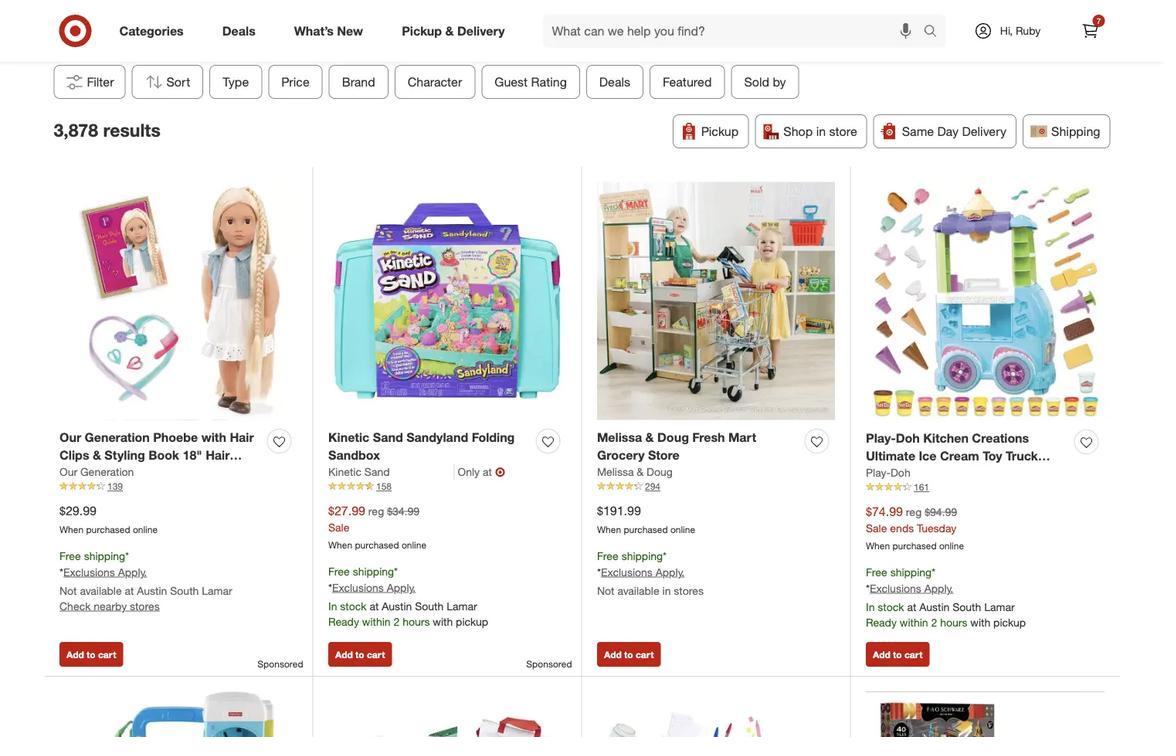 Task type: vqa. For each thing, say whether or not it's contained in the screenshot.
1st add to cart button from the right 'Free'
no



Task type: describe. For each thing, give the bounding box(es) containing it.
at inside only at ¬
[[483, 465, 492, 479]]

$191.99 when purchased online
[[597, 503, 695, 535]]

guest rating button
[[482, 65, 580, 99]]

categories
[[119, 23, 184, 38]]

$27.99 reg $34.99 sale when purchased online
[[328, 503, 426, 551]]

add to cart button for kinetic sand sandyland folding sandbox
[[328, 642, 392, 667]]

melissa for melissa & doug
[[597, 465, 634, 479]]

brand
[[342, 74, 375, 89]]

kinetic for kinetic sand sandyland folding sandbox
[[328, 430, 370, 445]]

filter
[[87, 74, 114, 89]]

$34.99
[[387, 505, 420, 518]]

$29.99 when purchased online
[[59, 503, 158, 535]]

pickup & delivery
[[402, 23, 505, 38]]

reg for $74.99
[[906, 505, 922, 519]]

categories link
[[106, 14, 203, 48]]

check
[[59, 599, 91, 613]]

only at ¬
[[458, 464, 505, 479]]

139
[[107, 480, 123, 492]]

shipping for exclusions apply. link underneath $191.99 when purchased online at the bottom right of the page
[[622, 549, 663, 563]]

cart for our generation phoebe with hair clips & styling book 18" hair grow doll
[[98, 649, 116, 660]]

melissa & doug fresh mart grocery store link
[[597, 429, 799, 464]]

price
[[281, 74, 310, 89]]

when inside $27.99 reg $34.99 sale when purchased online
[[328, 539, 352, 551]]

within for exclusions apply. link below $74.99 reg $94.99 sale ends tuesday when purchased online
[[900, 615, 928, 629]]

¬
[[495, 464, 505, 479]]

exclusions apply. link down $27.99 reg $34.99 sale when purchased online
[[332, 581, 416, 594]]

2 horizontal spatial sponsored
[[1000, 37, 1046, 49]]

158
[[376, 480, 392, 492]]

featured button
[[650, 65, 725, 99]]

pickup & delivery link
[[389, 14, 524, 48]]

ruby
[[1016, 24, 1041, 37]]

1 horizontal spatial hours
[[940, 615, 968, 629]]

melissa for melissa & doug fresh mart grocery store
[[597, 430, 642, 445]]

sold by button
[[731, 65, 799, 99]]

free shipping * * exclusions apply. not available at austin south lamar check nearby stores
[[59, 549, 232, 613]]

sort button
[[132, 65, 203, 99]]

$74.99
[[866, 504, 903, 519]]

add to cart button for melissa & doug fresh mart grocery store
[[597, 642, 661, 667]]

sale for $27.99
[[328, 521, 349, 534]]

0 vertical spatial hair
[[230, 430, 254, 445]]

our generation phoebe with hair clips & styling book 18" hair grow doll link
[[59, 429, 261, 480]]

& for pickup & delivery
[[445, 23, 454, 38]]

to for play-doh kitchen creations ultimate ice cream toy truck playset
[[893, 649, 902, 660]]

results
[[103, 119, 161, 140]]

add to cart for kinetic sand sandyland folding sandbox
[[335, 649, 385, 660]]

grocery
[[597, 448, 645, 463]]

shipping for exclusions apply. link below $27.99 reg $34.99 sale when purchased online
[[353, 565, 394, 578]]

same day delivery button
[[874, 114, 1017, 148]]

cart for melissa & doug fresh mart grocery store
[[636, 649, 654, 660]]

when inside $74.99 reg $94.99 sale ends tuesday when purchased online
[[866, 540, 890, 552]]

shop in store
[[784, 124, 857, 139]]

what's new
[[294, 23, 363, 38]]

0 horizontal spatial stock
[[340, 599, 367, 613]]

melissa & doug fresh mart grocery store
[[597, 430, 756, 463]]

stores inside 'free shipping * * exclusions apply. not available at austin south lamar check nearby stores'
[[130, 599, 160, 613]]

shop
[[784, 124, 813, 139]]

shipping button
[[1023, 114, 1111, 148]]

& for melissa & doug fresh mart grocery store
[[646, 430, 654, 445]]

161
[[914, 481, 929, 493]]

not for free shipping * * exclusions apply. not available in stores
[[597, 584, 615, 597]]

at inside 'free shipping * * exclusions apply. not available at austin south lamar check nearby stores'
[[125, 584, 134, 597]]

in inside shop in store button
[[816, 124, 826, 139]]

kinetic sand sandyland folding sandbox link
[[328, 429, 530, 464]]

play-doh kitchen creations ultimate ice cream toy truck playset link
[[866, 430, 1068, 481]]

in inside free shipping * * exclusions apply. not available in stores
[[662, 584, 671, 597]]

deals for deals button
[[599, 74, 631, 89]]

store
[[648, 448, 680, 463]]

add for play-doh kitchen creations ultimate ice cream toy truck playset
[[873, 649, 891, 660]]

add to cart for melissa & doug fresh mart grocery store
[[604, 649, 654, 660]]

only
[[458, 465, 480, 479]]

add for kinetic sand sandyland folding sandbox
[[335, 649, 353, 660]]

doh for play-doh
[[891, 466, 911, 479]]

deals link
[[209, 14, 275, 48]]

play- for play-doh
[[866, 466, 891, 479]]

shipping
[[1052, 124, 1101, 139]]

online inside $27.99 reg $34.99 sale when purchased online
[[402, 539, 426, 551]]

doh for play-doh kitchen creations ultimate ice cream toy truck playset
[[896, 431, 920, 446]]

158 link
[[328, 480, 566, 493]]

kinetic sand link
[[328, 464, 455, 480]]

doug for melissa & doug fresh mart grocery store
[[657, 430, 689, 445]]

store
[[829, 124, 857, 139]]

our for our generation phoebe with hair clips & styling book 18" hair grow doll
[[59, 430, 81, 445]]

stores inside free shipping * * exclusions apply. not available in stores
[[674, 584, 704, 597]]

advertisement region
[[119, 0, 1046, 36]]

to for melissa & doug fresh mart grocery store
[[624, 649, 633, 660]]

play-doh link
[[866, 465, 911, 480]]

294
[[645, 480, 661, 492]]

18"
[[183, 448, 202, 463]]

reg for $27.99
[[368, 505, 384, 518]]

online inside $191.99 when purchased online
[[671, 524, 695, 535]]

add for melissa & doug fresh mart grocery store
[[604, 649, 622, 660]]

exclusions inside free shipping * * exclusions apply. not available in stores
[[601, 565, 653, 579]]

our generation phoebe with hair clips & styling book 18" hair grow doll
[[59, 430, 254, 480]]

sandbox
[[328, 448, 380, 463]]

hi,
[[1000, 24, 1013, 37]]

in for exclusions apply. link below $27.99 reg $34.99 sale when purchased online
[[328, 599, 337, 613]]

$191.99
[[597, 503, 641, 518]]

lamar for kinetic sand sandyland folding sandbox
[[447, 599, 477, 613]]

free shipping * * exclusions apply. in stock at  austin south lamar ready within 2 hours with pickup for exclusions apply. link below $27.99 reg $34.99 sale when purchased online
[[328, 565, 488, 628]]

pickup button
[[673, 114, 749, 148]]

161 link
[[866, 480, 1105, 494]]

new
[[337, 23, 363, 38]]

sale for $74.99
[[866, 521, 887, 535]]

guest
[[495, 74, 528, 89]]

kinetic sand sandyland folding sandbox
[[328, 430, 515, 463]]

grow
[[59, 465, 91, 480]]

doll
[[94, 465, 117, 480]]

exclusions down the ends
[[870, 581, 922, 595]]

sort
[[167, 74, 190, 89]]

0 horizontal spatial hours
[[403, 615, 430, 628]]

add for our generation phoebe with hair clips & styling book 18" hair grow doll
[[66, 649, 84, 660]]

free shipping * * exclusions apply. in stock at  austin south lamar ready within 2 hours with pickup for exclusions apply. link below $74.99 reg $94.99 sale ends tuesday when purchased online
[[866, 565, 1026, 629]]

apply. for exclusions apply. link below $27.99 reg $34.99 sale when purchased online
[[387, 581, 416, 594]]

play-doh kitchen creations ultimate ice cream toy truck playset
[[866, 431, 1038, 481]]

delivery for same day delivery
[[962, 124, 1007, 139]]

generation for our generation phoebe with hair clips & styling book 18" hair grow doll
[[85, 430, 150, 445]]

phoebe
[[153, 430, 198, 445]]

styling
[[105, 448, 145, 463]]

creations
[[972, 431, 1029, 446]]

139 link
[[59, 480, 297, 493]]



Task type: locate. For each thing, give the bounding box(es) containing it.
1 horizontal spatial in
[[816, 124, 826, 139]]

apply. inside free shipping * * exclusions apply. not available in stores
[[656, 565, 685, 579]]

melissa down grocery
[[597, 465, 634, 479]]

1 vertical spatial generation
[[80, 465, 134, 479]]

exclusions apply. link down $74.99 reg $94.99 sale ends tuesday when purchased online
[[870, 581, 954, 595]]

0 horizontal spatial 2
[[394, 615, 400, 628]]

kinetic inside kinetic sand link
[[328, 465, 362, 479]]

play- for play-doh kitchen creations ultimate ice cream toy truck playset
[[866, 431, 896, 446]]

online up 'free shipping * * exclusions apply. not available at austin south lamar check nearby stores'
[[133, 524, 158, 535]]

kitchen
[[923, 431, 969, 446]]

melissa up grocery
[[597, 430, 642, 445]]

sandyland
[[406, 430, 468, 445]]

1 vertical spatial sand
[[365, 465, 390, 479]]

1 add from the left
[[66, 649, 84, 660]]

7 link
[[1073, 14, 1107, 48]]

0 vertical spatial generation
[[85, 430, 150, 445]]

294 link
[[597, 480, 835, 493]]

2 horizontal spatial lamar
[[984, 600, 1015, 613]]

when
[[59, 524, 84, 535], [597, 524, 621, 535], [328, 539, 352, 551], [866, 540, 890, 552]]

ends
[[890, 521, 914, 535]]

playset
[[866, 466, 909, 481]]

reg up the ends
[[906, 505, 922, 519]]

sale inside $74.99 reg $94.99 sale ends tuesday when purchased online
[[866, 521, 887, 535]]

1 not from the left
[[59, 584, 77, 597]]

our generation link
[[59, 464, 134, 480]]

2 our from the top
[[59, 465, 77, 479]]

0 vertical spatial doug
[[657, 430, 689, 445]]

1 horizontal spatial 2
[[931, 615, 937, 629]]

1 vertical spatial hair
[[206, 448, 230, 463]]

0 horizontal spatial delivery
[[457, 23, 505, 38]]

apply. for exclusions apply. link below $74.99 reg $94.99 sale ends tuesday when purchased online
[[925, 581, 954, 595]]

4 add to cart button from the left
[[866, 642, 930, 667]]

0 horizontal spatial free shipping * * exclusions apply. in stock at  austin south lamar ready within 2 hours with pickup
[[328, 565, 488, 628]]

0 horizontal spatial with
[[201, 430, 226, 445]]

type
[[223, 74, 249, 89]]

0 horizontal spatial south
[[170, 584, 199, 597]]

same
[[902, 124, 934, 139]]

purchased down $34.99 on the bottom left of page
[[355, 539, 399, 551]]

0 vertical spatial our
[[59, 430, 81, 445]]

lamar
[[202, 584, 232, 597], [447, 599, 477, 613], [984, 600, 1015, 613]]

price button
[[268, 65, 323, 99]]

2 horizontal spatial south
[[953, 600, 981, 613]]

delivery
[[457, 23, 505, 38], [962, 124, 1007, 139]]

1 horizontal spatial free shipping * * exclusions apply. in stock at  austin south lamar ready within 2 hours with pickup
[[866, 565, 1026, 629]]

purchased down $29.99
[[86, 524, 130, 535]]

1 vertical spatial deals
[[599, 74, 631, 89]]

kinetic sand sandyland folding sandbox image
[[328, 182, 566, 420], [328, 182, 566, 420]]

mart
[[729, 430, 756, 445]]

sand up kinetic sand link
[[373, 430, 403, 445]]

0 vertical spatial in
[[816, 124, 826, 139]]

4 add from the left
[[873, 649, 891, 660]]

1 vertical spatial kinetic
[[328, 465, 362, 479]]

online down tuesday at right
[[939, 540, 964, 552]]

hours
[[403, 615, 430, 628], [940, 615, 968, 629]]

& inside melissa & doug fresh mart grocery store
[[646, 430, 654, 445]]

$27.99
[[328, 503, 365, 518]]

3,878 results
[[54, 119, 161, 140]]

reg inside $27.99 reg $34.99 sale when purchased online
[[368, 505, 384, 518]]

in left store
[[816, 124, 826, 139]]

not inside free shipping * * exclusions apply. not available in stores
[[597, 584, 615, 597]]

kinetic down 'sandbox' at the bottom
[[328, 465, 362, 479]]

to for kinetic sand sandyland folding sandbox
[[355, 649, 364, 660]]

generation inside 'our generation phoebe with hair clips & styling book 18" hair grow doll'
[[85, 430, 150, 445]]

deals button
[[586, 65, 644, 99]]

1 horizontal spatial south
[[415, 599, 444, 613]]

hair right phoebe
[[230, 430, 254, 445]]

1 horizontal spatial sponsored
[[526, 658, 572, 670]]

our generation phoebe with hair clips & styling book 18" hair grow doll image
[[59, 182, 297, 420], [59, 182, 297, 420]]

3 add to cart button from the left
[[597, 642, 661, 667]]

when inside $191.99 when purchased online
[[597, 524, 621, 535]]

online
[[133, 524, 158, 535], [671, 524, 695, 535], [402, 539, 426, 551], [939, 540, 964, 552]]

when down $74.99
[[866, 540, 890, 552]]

free shipping * * exclusions apply. in stock at  austin south lamar ready within 2 hours with pickup down $27.99 reg $34.99 sale when purchased online
[[328, 565, 488, 628]]

kinetic inside kinetic sand sandyland folding sandbox
[[328, 430, 370, 445]]

our generation school supplies accessory for 18" dolls - elementary class playset image
[[597, 692, 835, 737], [597, 692, 835, 737]]

3 add from the left
[[604, 649, 622, 660]]

south for our generation phoebe with hair clips & styling book 18" hair grow doll
[[170, 584, 199, 597]]

1 our from the top
[[59, 430, 81, 445]]

1 horizontal spatial not
[[597, 584, 615, 597]]

generation up "139"
[[80, 465, 134, 479]]

play- inside "play-doh" link
[[866, 466, 891, 479]]

2 cart from the left
[[367, 649, 385, 660]]

2 horizontal spatial austin
[[920, 600, 950, 613]]

1 kinetic from the top
[[328, 430, 370, 445]]

0 horizontal spatial pickup
[[456, 615, 488, 628]]

0 vertical spatial melissa
[[597, 430, 642, 445]]

2 melissa from the top
[[597, 465, 634, 479]]

1 vertical spatial melissa
[[597, 465, 634, 479]]

what's new link
[[281, 14, 383, 48]]

apply. down tuesday at right
[[925, 581, 954, 595]]

3 to from the left
[[624, 649, 633, 660]]

search
[[917, 25, 954, 40]]

add to cart button for our generation phoebe with hair clips & styling book 18" hair grow doll
[[59, 642, 123, 667]]

melissa & doug fresh mart grocery store image
[[597, 182, 835, 420], [597, 182, 835, 420]]

free down $29.99
[[59, 549, 81, 563]]

apply. for exclusions apply. link over nearby
[[118, 565, 147, 579]]

sale down $74.99
[[866, 521, 887, 535]]

pickup for exclusions apply. link below $74.99 reg $94.99 sale ends tuesday when purchased online
[[994, 615, 1026, 629]]

type button
[[210, 65, 262, 99]]

1 vertical spatial doug
[[647, 465, 673, 479]]

1 horizontal spatial austin
[[382, 599, 412, 613]]

1 vertical spatial in
[[662, 584, 671, 597]]

ultimate
[[866, 449, 916, 464]]

with inside 'our generation phoebe with hair clips & styling book 18" hair grow doll'
[[201, 430, 226, 445]]

$29.99
[[59, 503, 97, 518]]

purchased inside the $29.99 when purchased online
[[86, 524, 130, 535]]

1 horizontal spatial in
[[866, 600, 875, 613]]

1 horizontal spatial with
[[433, 615, 453, 628]]

1 horizontal spatial sale
[[866, 521, 887, 535]]

& inside 'our generation phoebe with hair clips & styling book 18" hair grow doll'
[[93, 448, 101, 463]]

pickup for pickup
[[701, 124, 739, 139]]

ice
[[919, 449, 937, 464]]

melissa inside melissa & doug fresh mart grocery store
[[597, 430, 642, 445]]

with
[[201, 430, 226, 445], [433, 615, 453, 628], [971, 615, 991, 629]]

shop in store button
[[755, 114, 867, 148]]

when down $27.99
[[328, 539, 352, 551]]

toy
[[983, 449, 1002, 464]]

0 vertical spatial play-
[[866, 431, 896, 446]]

folding
[[472, 430, 515, 445]]

apply. up nearby
[[118, 565, 147, 579]]

kinetic up 'sandbox' at the bottom
[[328, 430, 370, 445]]

1 horizontal spatial lamar
[[447, 599, 477, 613]]

exclusions apply. link down $191.99 when purchased online at the bottom right of the page
[[601, 565, 685, 579]]

shipping
[[84, 549, 125, 563], [622, 549, 663, 563], [353, 565, 394, 578], [890, 565, 932, 579]]

deals inside deals button
[[599, 74, 631, 89]]

1 available from the left
[[80, 584, 122, 597]]

sale inside $27.99 reg $34.99 sale when purchased online
[[328, 521, 349, 534]]

1 horizontal spatial pickup
[[994, 615, 1026, 629]]

our down clips
[[59, 465, 77, 479]]

lamar inside 'free shipping * * exclusions apply. not available at austin south lamar check nearby stores'
[[202, 584, 232, 597]]

2 not from the left
[[597, 584, 615, 597]]

4 add to cart from the left
[[873, 649, 923, 660]]

1 play- from the top
[[866, 431, 896, 446]]

online inside the $29.99 when purchased online
[[133, 524, 158, 535]]

1 vertical spatial doh
[[891, 466, 911, 479]]

at
[[483, 465, 492, 479], [125, 584, 134, 597], [370, 599, 379, 613], [907, 600, 917, 613]]

our inside 'link'
[[59, 465, 77, 479]]

available for at
[[80, 584, 122, 597]]

shipping inside 'free shipping * * exclusions apply. not available at austin south lamar check nearby stores'
[[84, 549, 125, 563]]

our generation
[[59, 465, 134, 479]]

generation for our generation
[[80, 465, 134, 479]]

free down $27.99 reg $34.99 sale when purchased online
[[328, 565, 350, 578]]

melissa
[[597, 430, 642, 445], [597, 465, 634, 479]]

3 add to cart from the left
[[604, 649, 654, 660]]

0 vertical spatial sand
[[373, 430, 403, 445]]

when inside the $29.99 when purchased online
[[59, 524, 84, 535]]

cart for play-doh kitchen creations ultimate ice cream toy truck playset
[[905, 649, 923, 660]]

hair right 18"
[[206, 448, 230, 463]]

exclusions apply. link
[[63, 565, 147, 579], [601, 565, 685, 579], [332, 581, 416, 594], [870, 581, 954, 595]]

pickup up the character
[[402, 23, 442, 38]]

doug inside melissa & doug fresh mart grocery store
[[657, 430, 689, 445]]

1 horizontal spatial stores
[[674, 584, 704, 597]]

in down $191.99 when purchased online at the bottom right of the page
[[662, 584, 671, 597]]

character button
[[395, 65, 475, 99]]

& up store
[[646, 430, 654, 445]]

south inside 'free shipping * * exclusions apply. not available at austin south lamar check nearby stores'
[[170, 584, 199, 597]]

2
[[394, 615, 400, 628], [931, 615, 937, 629]]

0 vertical spatial pickup
[[402, 23, 442, 38]]

0 vertical spatial delivery
[[457, 23, 505, 38]]

2 add to cart from the left
[[335, 649, 385, 660]]

1 vertical spatial delivery
[[962, 124, 1007, 139]]

reg
[[368, 505, 384, 518], [906, 505, 922, 519]]

0 vertical spatial stores
[[674, 584, 704, 597]]

in for exclusions apply. link below $74.99 reg $94.99 sale ends tuesday when purchased online
[[866, 600, 875, 613]]

doug up 294
[[647, 465, 673, 479]]

deals inside 'deals' link
[[222, 23, 256, 38]]

melissa & doug
[[597, 465, 673, 479]]

available down $191.99 when purchased online at the bottom right of the page
[[618, 584, 659, 597]]

1 add to cart button from the left
[[59, 642, 123, 667]]

deals right "rating"
[[599, 74, 631, 89]]

& up the character
[[445, 23, 454, 38]]

cream
[[940, 449, 979, 464]]

1 to from the left
[[87, 649, 96, 660]]

1 horizontal spatial reg
[[906, 505, 922, 519]]

add to cart button
[[59, 642, 123, 667], [328, 642, 392, 667], [597, 642, 661, 667], [866, 642, 930, 667]]

ready for exclusions apply. link below $27.99 reg $34.99 sale when purchased online
[[328, 615, 359, 628]]

pickup for pickup & delivery
[[402, 23, 442, 38]]

1 horizontal spatial within
[[900, 615, 928, 629]]

fao schwarz magnetic tile set 40pc image
[[866, 692, 1105, 737], [866, 692, 1105, 737]]

2 add from the left
[[335, 649, 353, 660]]

& up our generation
[[93, 448, 101, 463]]

delivery right day
[[962, 124, 1007, 139]]

2 to from the left
[[355, 649, 364, 660]]

cart
[[98, 649, 116, 660], [367, 649, 385, 660], [636, 649, 654, 660], [905, 649, 923, 660]]

1 horizontal spatial available
[[618, 584, 659, 597]]

character
[[408, 74, 462, 89]]

delivery up guest
[[457, 23, 505, 38]]

free down $191.99
[[597, 549, 619, 563]]

cart for kinetic sand sandyland folding sandbox
[[367, 649, 385, 660]]

our up clips
[[59, 430, 81, 445]]

exclusions up check
[[63, 565, 115, 579]]

sale down $27.99
[[328, 521, 349, 534]]

0 horizontal spatial in
[[662, 584, 671, 597]]

1 vertical spatial pickup
[[701, 124, 739, 139]]

deals up type
[[222, 23, 256, 38]]

doug
[[657, 430, 689, 445], [647, 465, 673, 479]]

nearby
[[94, 599, 127, 613]]

shipping inside free shipping * * exclusions apply. not available in stores
[[622, 549, 663, 563]]

by
[[773, 74, 786, 89]]

pickup down 'featured' button
[[701, 124, 739, 139]]

0 horizontal spatial within
[[362, 615, 391, 628]]

0 horizontal spatial sale
[[328, 521, 349, 534]]

$74.99 reg $94.99 sale ends tuesday when purchased online
[[866, 504, 964, 552]]

online down 294 link
[[671, 524, 695, 535]]

shipping down $74.99 reg $94.99 sale ends tuesday when purchased online
[[890, 565, 932, 579]]

$94.99
[[925, 505, 957, 519]]

exclusions apply. link up nearby
[[63, 565, 147, 579]]

available
[[80, 584, 122, 597], [618, 584, 659, 597]]

free shipping * * exclusions apply. in stock at  austin south lamar ready within 2 hours with pickup down tuesday at right
[[866, 565, 1026, 629]]

sponsored for our generation phoebe with hair clips & styling book 18" hair grow doll
[[258, 658, 303, 670]]

What can we help you find? suggestions appear below search field
[[543, 14, 927, 48]]

doh down ultimate
[[891, 466, 911, 479]]

generation inside our generation 'link'
[[80, 465, 134, 479]]

0 horizontal spatial lamar
[[202, 584, 232, 597]]

ready
[[328, 615, 359, 628], [866, 615, 897, 629]]

guest rating
[[495, 74, 567, 89]]

fresh
[[692, 430, 725, 445]]

book
[[149, 448, 179, 463]]

1 vertical spatial play-
[[866, 466, 891, 479]]

play- up ultimate
[[866, 431, 896, 446]]

0 vertical spatial deals
[[222, 23, 256, 38]]

play-doh
[[866, 466, 911, 479]]

play-doh kitchen creations ultimate ice cream toy truck playset image
[[866, 182, 1105, 421], [866, 182, 1105, 421]]

deals for 'deals' link
[[222, 23, 256, 38]]

doh up ultimate
[[896, 431, 920, 446]]

shipping down $27.99 reg $34.99 sale when purchased online
[[353, 565, 394, 578]]

online down $34.99 on the bottom left of page
[[402, 539, 426, 551]]

purchased down the ends
[[893, 540, 937, 552]]

0 horizontal spatial pickup
[[402, 23, 442, 38]]

online inside $74.99 reg $94.99 sale ends tuesday when purchased online
[[939, 540, 964, 552]]

add to cart for play-doh kitchen creations ultimate ice cream toy truck playset
[[873, 649, 923, 660]]

0 horizontal spatial not
[[59, 584, 77, 597]]

add to cart for our generation phoebe with hair clips & styling book 18" hair grow doll
[[66, 649, 116, 660]]

kinetic for kinetic sand
[[328, 465, 362, 479]]

3,878
[[54, 119, 98, 140]]

1 vertical spatial our
[[59, 465, 77, 479]]

play- down ultimate
[[866, 466, 891, 479]]

when down $29.99
[[59, 524, 84, 535]]

apply. down $191.99 when purchased online at the bottom right of the page
[[656, 565, 685, 579]]

free inside free shipping * * exclusions apply. not available in stores
[[597, 549, 619, 563]]

exclusions inside 'free shipping * * exclusions apply. not available at austin south lamar check nearby stores'
[[63, 565, 115, 579]]

0 horizontal spatial available
[[80, 584, 122, 597]]

free down $74.99 reg $94.99 sale ends tuesday when purchased online
[[866, 565, 887, 579]]

apply. inside 'free shipping * * exclusions apply. not available at austin south lamar check nearby stores'
[[118, 565, 147, 579]]

within
[[362, 615, 391, 628], [900, 615, 928, 629]]

doh inside play-doh kitchen creations ultimate ice cream toy truck playset
[[896, 431, 920, 446]]

1 horizontal spatial deals
[[599, 74, 631, 89]]

2 kinetic from the top
[[328, 465, 362, 479]]

exclusions
[[63, 565, 115, 579], [601, 565, 653, 579], [332, 581, 384, 594], [870, 581, 922, 595]]

south for kinetic sand sandyland folding sandbox
[[415, 599, 444, 613]]

1 horizontal spatial delivery
[[962, 124, 1007, 139]]

2 play- from the top
[[866, 466, 891, 479]]

melissa & doug get well doctor's kit play set image
[[328, 692, 566, 737], [328, 692, 566, 737]]

pickup inside button
[[701, 124, 739, 139]]

0 horizontal spatial deals
[[222, 23, 256, 38]]

available inside free shipping * * exclusions apply. not available in stores
[[618, 584, 659, 597]]

0 vertical spatial doh
[[896, 431, 920, 446]]

& for melissa & doug
[[637, 465, 644, 479]]

0 horizontal spatial reg
[[368, 505, 384, 518]]

sponsored for kinetic sand sandyland folding sandbox
[[526, 658, 572, 670]]

free inside 'free shipping * * exclusions apply. not available at austin south lamar check nearby stores'
[[59, 549, 81, 563]]

apply. down $27.99 reg $34.99 sale when purchased online
[[387, 581, 416, 594]]

4 cart from the left
[[905, 649, 923, 660]]

delivery for pickup & delivery
[[457, 23, 505, 38]]

shipping for exclusions apply. link below $74.99 reg $94.99 sale ends tuesday when purchased online
[[890, 565, 932, 579]]

2 add to cart button from the left
[[328, 642, 392, 667]]

0 vertical spatial kinetic
[[328, 430, 370, 445]]

play- inside play-doh kitchen creations ultimate ice cream toy truck playset
[[866, 431, 896, 446]]

kinetic sand
[[328, 465, 390, 479]]

austin inside 'free shipping * * exclusions apply. not available at austin south lamar check nearby stores'
[[137, 584, 167, 597]]

1 add to cart from the left
[[66, 649, 116, 660]]

1 vertical spatial stores
[[130, 599, 160, 613]]

delivery inside button
[[962, 124, 1007, 139]]

exclusions down $27.99 reg $34.99 sale when purchased online
[[332, 581, 384, 594]]

doug up store
[[657, 430, 689, 445]]

our inside 'our generation phoebe with hair clips & styling book 18" hair grow doll'
[[59, 430, 81, 445]]

check nearby stores button
[[59, 598, 160, 614]]

0 horizontal spatial stores
[[130, 599, 160, 613]]

1 horizontal spatial ready
[[866, 615, 897, 629]]

truck
[[1006, 449, 1038, 464]]

0 horizontal spatial ready
[[328, 615, 359, 628]]

our for our generation
[[59, 465, 77, 479]]

south
[[170, 584, 199, 597], [415, 599, 444, 613], [953, 600, 981, 613]]

what's
[[294, 23, 334, 38]]

purchased inside $191.99 when purchased online
[[624, 524, 668, 535]]

sand inside kinetic sand sandyland folding sandbox
[[373, 430, 403, 445]]

2 available from the left
[[618, 584, 659, 597]]

add to cart button for play-doh kitchen creations ultimate ice cream toy truck playset
[[866, 642, 930, 667]]

rating
[[531, 74, 567, 89]]

sand for kinetic sand sandyland folding sandbox
[[373, 430, 403, 445]]

sold
[[744, 74, 770, 89]]

sand up the 158
[[365, 465, 390, 479]]

not inside 'free shipping * * exclusions apply. not available at austin south lamar check nearby stores'
[[59, 584, 77, 597]]

lamar for our generation phoebe with hair clips & styling book 18" hair grow doll
[[202, 584, 232, 597]]

available for in
[[618, 584, 659, 597]]

purchased down $191.99
[[624, 524, 668, 535]]

0 horizontal spatial in
[[328, 599, 337, 613]]

1 horizontal spatial stock
[[878, 600, 904, 613]]

austin for kinetic sand sandyland folding sandbox
[[382, 599, 412, 613]]

1 melissa from the top
[[597, 430, 642, 445]]

featured
[[663, 74, 712, 89]]

purchased inside $74.99 reg $94.99 sale ends tuesday when purchased online
[[893, 540, 937, 552]]

0 horizontal spatial austin
[[137, 584, 167, 597]]

7
[[1097, 16, 1101, 25]]

0 horizontal spatial sponsored
[[258, 658, 303, 670]]

in
[[328, 599, 337, 613], [866, 600, 875, 613]]

exclusions down $191.99 when purchased online at the bottom right of the page
[[601, 565, 653, 579]]

ready for exclusions apply. link below $74.99 reg $94.99 sale ends tuesday when purchased online
[[866, 615, 897, 629]]

apply. for exclusions apply. link underneath $191.99 when purchased online at the bottom right of the page
[[656, 565, 685, 579]]

doug for melissa & doug
[[647, 465, 673, 479]]

fisher-price little people helpful neighbors wheelie garage image
[[59, 692, 297, 737], [59, 692, 297, 737]]

available inside 'free shipping * * exclusions apply. not available at austin south lamar check nearby stores'
[[80, 584, 122, 597]]

purchased inside $27.99 reg $34.99 sale when purchased online
[[355, 539, 399, 551]]

within for exclusions apply. link below $27.99 reg $34.99 sale when purchased online
[[362, 615, 391, 628]]

3 cart from the left
[[636, 649, 654, 660]]

pickup for exclusions apply. link below $27.99 reg $34.99 sale when purchased online
[[456, 615, 488, 628]]

when down $191.99
[[597, 524, 621, 535]]

shipping down the $29.99 when purchased online
[[84, 549, 125, 563]]

shipping down $191.99 when purchased online at the bottom right of the page
[[622, 549, 663, 563]]

tuesday
[[917, 521, 957, 535]]

austin for our generation phoebe with hair clips & styling book 18" hair grow doll
[[137, 584, 167, 597]]

to for our generation phoebe with hair clips & styling book 18" hair grow doll
[[87, 649, 96, 660]]

4 to from the left
[[893, 649, 902, 660]]

*
[[125, 549, 129, 563], [663, 549, 667, 563], [394, 565, 398, 578], [59, 565, 63, 579], [597, 565, 601, 579], [932, 565, 936, 579], [328, 581, 332, 594], [866, 581, 870, 595]]

1 horizontal spatial pickup
[[701, 124, 739, 139]]

austin
[[137, 584, 167, 597], [382, 599, 412, 613], [920, 600, 950, 613]]

1 cart from the left
[[98, 649, 116, 660]]

available up check nearby stores button
[[80, 584, 122, 597]]

not for free shipping * * exclusions apply. not available at austin south lamar check nearby stores
[[59, 584, 77, 597]]

hi, ruby
[[1000, 24, 1041, 37]]

melissa & doug link
[[597, 464, 673, 480]]

reg inside $74.99 reg $94.99 sale ends tuesday when purchased online
[[906, 505, 922, 519]]

reg down the 158
[[368, 505, 384, 518]]

generation up styling
[[85, 430, 150, 445]]

& down grocery
[[637, 465, 644, 479]]

clips
[[59, 448, 89, 463]]

sand
[[373, 430, 403, 445], [365, 465, 390, 479]]

stores
[[674, 584, 704, 597], [130, 599, 160, 613]]

shipping for exclusions apply. link over nearby
[[84, 549, 125, 563]]

sand for kinetic sand
[[365, 465, 390, 479]]

2 horizontal spatial with
[[971, 615, 991, 629]]



